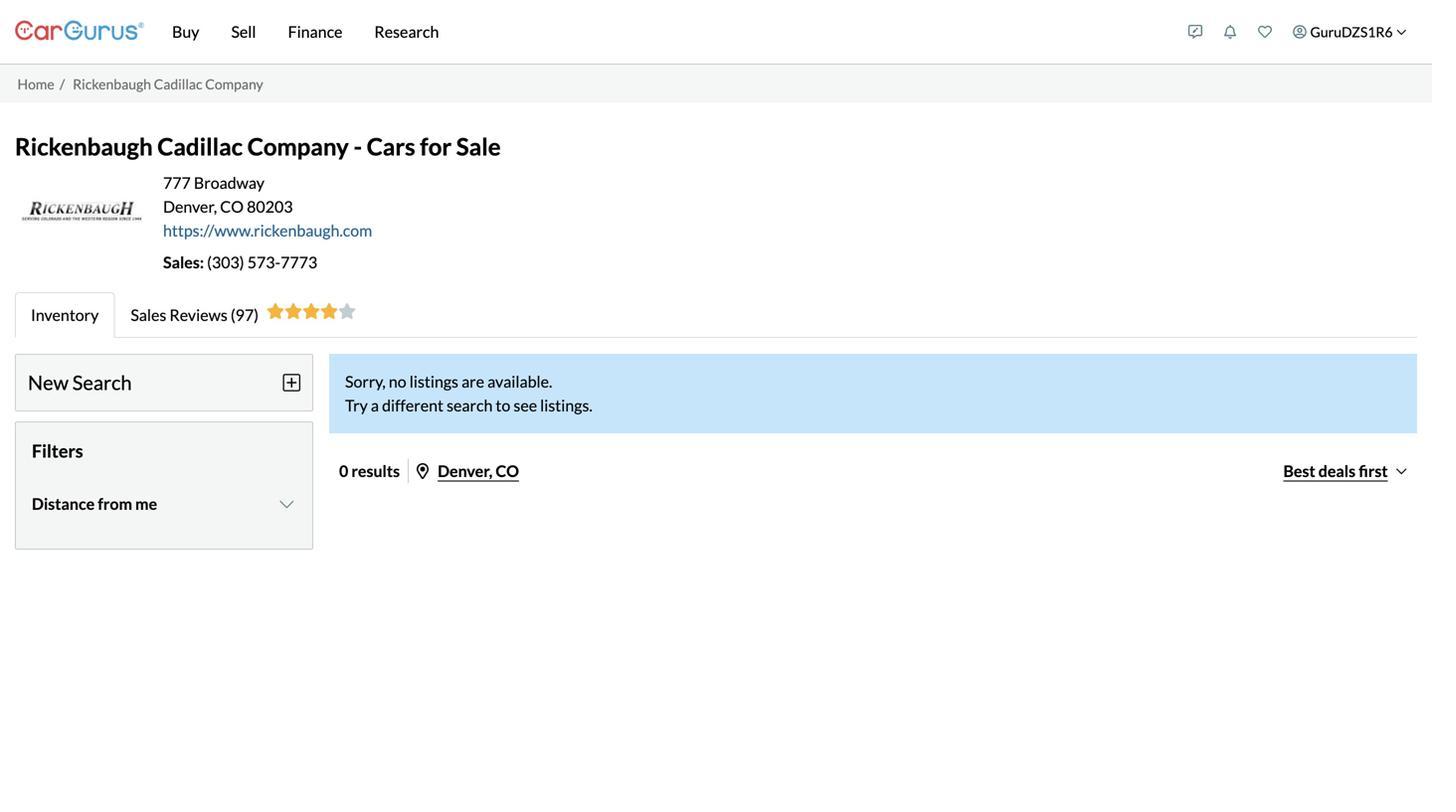 Task type: vqa. For each thing, say whether or not it's contained in the screenshot.
available.
yes



Task type: describe. For each thing, give the bounding box(es) containing it.
denver, inside 777 broadway denver, co 80203 https://www.rickenbaugh.com
[[163, 197, 217, 216]]

results
[[352, 462, 400, 481]]

chevron down image
[[1397, 27, 1407, 37]]

co inside 777 broadway denver, co 80203 https://www.rickenbaugh.com
[[220, 197, 244, 216]]

sorry, no listings are available. try a different search to see listings.
[[345, 372, 593, 415]]

listings.
[[540, 396, 593, 415]]

inventory tab
[[15, 292, 115, 338]]

gurudzs1r6 button
[[1283, 4, 1418, 60]]

from
[[98, 495, 132, 514]]

rickenbaugh cadillac company logo image
[[15, 171, 148, 257]]

1 vertical spatial company
[[247, 132, 349, 161]]

7773
[[281, 253, 318, 272]]

0 results
[[339, 462, 400, 481]]

research
[[374, 22, 439, 41]]

denver, co
[[438, 462, 519, 481]]

sales:
[[163, 253, 204, 272]]

gurudzs1r6
[[1311, 23, 1393, 40]]

inventory
[[31, 305, 99, 325]]

advertisement region
[[391, 551, 1356, 800]]

finance button
[[272, 0, 359, 64]]

(97)
[[231, 305, 259, 325]]

distance from me button
[[32, 480, 296, 529]]

1 star image from the left
[[302, 303, 320, 319]]

buy button
[[156, 0, 215, 64]]

sale
[[456, 132, 501, 161]]

a
[[371, 396, 379, 415]]

filters
[[32, 440, 83, 462]]

573-
[[247, 253, 281, 272]]

1 star image from the left
[[267, 303, 285, 319]]

me
[[135, 495, 157, 514]]

1 vertical spatial rickenbaugh
[[15, 132, 153, 161]]

new search button
[[28, 355, 300, 411]]

gurudzs1r6 menu item
[[1283, 4, 1418, 60]]

3 star image from the left
[[338, 303, 356, 319]]

try
[[345, 396, 368, 415]]

research button
[[359, 0, 455, 64]]

sales: (303) 573-7773
[[163, 253, 318, 272]]

to
[[496, 396, 511, 415]]

map marker alt image
[[417, 464, 429, 479]]

2 star image from the left
[[285, 303, 302, 319]]

new
[[28, 371, 69, 395]]

listings
[[410, 372, 459, 391]]

2 star image from the left
[[320, 303, 338, 319]]

plus square image
[[283, 373, 300, 393]]

different
[[382, 396, 444, 415]]

cargurus logo homepage link link
[[15, 3, 144, 60]]

777 broadway denver, co 80203 https://www.rickenbaugh.com
[[163, 173, 372, 240]]

tab list containing inventory
[[15, 292, 1418, 338]]



Task type: locate. For each thing, give the bounding box(es) containing it.
sell
[[231, 22, 256, 41]]

denver, down 777
[[163, 197, 217, 216]]

star image
[[267, 303, 285, 319], [285, 303, 302, 319]]

user icon image
[[1293, 25, 1307, 39]]

rickenbaugh down '/' at top
[[15, 132, 153, 161]]

0 vertical spatial denver,
[[163, 197, 217, 216]]

0 horizontal spatial denver,
[[163, 197, 217, 216]]

80203
[[247, 197, 293, 216]]

0 horizontal spatial co
[[220, 197, 244, 216]]

see
[[514, 396, 537, 415]]

cadillac
[[154, 75, 203, 92], [157, 132, 243, 161]]

co
[[220, 197, 244, 216], [496, 462, 519, 481]]

cadillac up 777
[[157, 132, 243, 161]]

star image down 7773
[[302, 303, 320, 319]]

0 vertical spatial co
[[220, 197, 244, 216]]

available.
[[488, 372, 553, 391]]

chevron down image
[[277, 497, 296, 513]]

star image
[[302, 303, 320, 319], [320, 303, 338, 319], [338, 303, 356, 319]]

0
[[339, 462, 348, 481]]

/
[[60, 75, 65, 92]]

777
[[163, 173, 191, 192]]

sell button
[[215, 0, 272, 64]]

no
[[389, 372, 407, 391]]

open notifications image
[[1224, 25, 1238, 39]]

cars
[[367, 132, 416, 161]]

denver,
[[163, 197, 217, 216], [438, 462, 493, 481]]

home
[[17, 75, 54, 92]]

0 vertical spatial rickenbaugh
[[73, 75, 151, 92]]

denver, co button
[[417, 462, 519, 481]]

star image right (97) at the top of the page
[[320, 303, 338, 319]]

for
[[420, 132, 452, 161]]

sales
[[131, 305, 166, 325]]

sales reviews (97)
[[131, 305, 259, 325]]

company
[[205, 75, 263, 92], [247, 132, 349, 161]]

1 horizontal spatial co
[[496, 462, 519, 481]]

tab list
[[15, 292, 1418, 338]]

search
[[72, 371, 132, 395]]

home link
[[17, 75, 54, 92]]

gurudzs1r6 menu
[[1178, 4, 1418, 60]]

0 vertical spatial company
[[205, 75, 263, 92]]

add a car review image
[[1189, 25, 1203, 39]]

new search
[[28, 371, 132, 395]]

1 horizontal spatial denver,
[[438, 462, 493, 481]]

broadway
[[194, 173, 265, 192]]

co down to
[[496, 462, 519, 481]]

distance
[[32, 495, 95, 514]]

buy
[[172, 22, 199, 41]]

reviews
[[170, 305, 228, 325]]

rickenbaugh
[[73, 75, 151, 92], [15, 132, 153, 161]]

rickenbaugh cadillac company -  cars for sale
[[15, 132, 501, 161]]

menu bar
[[144, 0, 1178, 64]]

sorry,
[[345, 372, 386, 391]]

star image up sorry,
[[338, 303, 356, 319]]

1 vertical spatial co
[[496, 462, 519, 481]]

finance
[[288, 22, 343, 41]]

saved cars image
[[1259, 25, 1273, 39]]

-
[[354, 132, 362, 161]]

search
[[447, 396, 493, 415]]

distance from me
[[32, 495, 157, 514]]

1 vertical spatial denver,
[[438, 462, 493, 481]]

home / rickenbaugh cadillac company
[[17, 75, 263, 92]]

(303)
[[207, 253, 244, 272]]

0 vertical spatial cadillac
[[154, 75, 203, 92]]

menu bar containing buy
[[144, 0, 1178, 64]]

denver, right map marker alt 'icon'
[[438, 462, 493, 481]]

co down broadway
[[220, 197, 244, 216]]

https://www.rickenbaugh.com link
[[163, 221, 372, 240]]

cadillac down buy dropdown button
[[154, 75, 203, 92]]

rickenbaugh right '/' at top
[[73, 75, 151, 92]]

cargurus logo homepage link image
[[15, 3, 144, 60]]

1 vertical spatial cadillac
[[157, 132, 243, 161]]

company left the -
[[247, 132, 349, 161]]

company down "sell" dropdown button
[[205, 75, 263, 92]]

are
[[462, 372, 485, 391]]

https://www.rickenbaugh.com
[[163, 221, 372, 240]]



